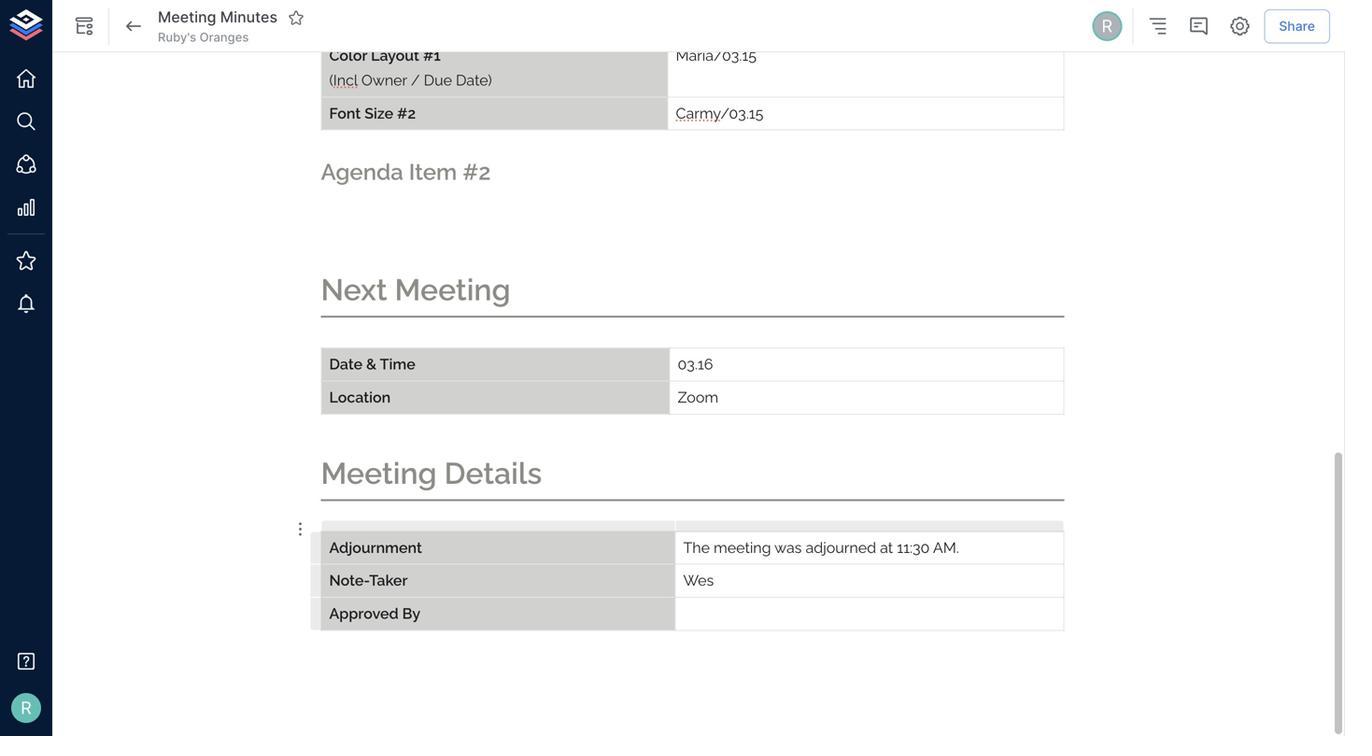 Task type: describe. For each thing, give the bounding box(es) containing it.
date)
[[456, 71, 492, 89]]

next
[[321, 273, 387, 308]]

adjourned
[[806, 539, 877, 556]]

approved by
[[329, 605, 421, 622]]

oranges
[[200, 30, 249, 44]]

meeting for details
[[321, 456, 437, 491]]

share
[[1279, 18, 1316, 34]]

#1
[[423, 47, 441, 64]]

go back image
[[122, 15, 145, 37]]

meeting for minutes
[[158, 8, 216, 26]]

maria/03.15
[[676, 47, 757, 64]]

(incl
[[329, 71, 358, 89]]

date & time
[[329, 356, 416, 373]]

am.
[[933, 539, 959, 556]]

show wiki image
[[73, 15, 95, 37]]

color
[[329, 47, 367, 64]]

the
[[684, 539, 710, 556]]

agenda item #2
[[321, 159, 491, 185]]

r for r button to the left
[[21, 698, 32, 718]]

ruby's oranges link
[[158, 29, 249, 46]]

approved
[[329, 605, 399, 622]]

r for the right r button
[[1102, 16, 1113, 36]]

was
[[775, 539, 802, 556]]

next meeting
[[321, 273, 511, 308]]

font
[[329, 104, 361, 122]]

taker
[[369, 572, 408, 589]]

favorite image
[[288, 9, 305, 26]]

0 horizontal spatial r button
[[6, 688, 47, 729]]

size
[[365, 104, 393, 122]]

wes
[[684, 572, 714, 589]]

time
[[380, 356, 416, 373]]



Task type: locate. For each thing, give the bounding box(es) containing it.
0 vertical spatial meeting
[[158, 8, 216, 26]]

item
[[409, 159, 457, 185]]

location
[[329, 389, 391, 406]]

1 vertical spatial meeting
[[395, 273, 511, 308]]

note-taker
[[329, 572, 408, 589]]

layout
[[371, 47, 419, 64]]

meeting details
[[321, 456, 542, 491]]

#2 for agenda item #2
[[463, 159, 491, 185]]

carmy/03.15
[[676, 104, 764, 122]]

1 horizontal spatial #2
[[463, 159, 491, 185]]

owner
[[361, 71, 407, 89]]

1 vertical spatial r
[[21, 698, 32, 718]]

#2 right item
[[463, 159, 491, 185]]

due
[[424, 71, 452, 89]]

r button
[[1090, 8, 1125, 44], [6, 688, 47, 729]]

meeting up adjournment at the left bottom of page
[[321, 456, 437, 491]]

meeting
[[158, 8, 216, 26], [395, 273, 511, 308], [321, 456, 437, 491]]

1 vertical spatial #2
[[463, 159, 491, 185]]

0 vertical spatial r
[[1102, 16, 1113, 36]]

/
[[411, 71, 420, 89]]

meeting minutes
[[158, 8, 278, 26]]

#2 for font size #2
[[397, 104, 416, 122]]

0 horizontal spatial #2
[[397, 104, 416, 122]]

date
[[329, 356, 363, 373]]

1 horizontal spatial r button
[[1090, 8, 1125, 44]]

minutes
[[220, 8, 278, 26]]

by
[[402, 605, 421, 622]]

0 horizontal spatial r
[[21, 698, 32, 718]]

details
[[444, 456, 542, 491]]

1 horizontal spatial r
[[1102, 16, 1113, 36]]

03.16
[[678, 356, 713, 373]]

comments image
[[1188, 15, 1210, 37]]

note-
[[329, 572, 369, 589]]

ruby's
[[158, 30, 196, 44]]

0 vertical spatial r button
[[1090, 8, 1125, 44]]

11:30
[[897, 539, 930, 556]]

color layout #1 (incl owner / due date)
[[329, 47, 492, 89]]

table of contents image
[[1147, 15, 1169, 37]]

meeting
[[714, 539, 771, 556]]

r
[[1102, 16, 1113, 36], [21, 698, 32, 718]]

zoom
[[678, 389, 719, 406]]

agenda
[[321, 159, 404, 185]]

ruby's oranges
[[158, 30, 249, 44]]

meeting up ruby's on the left top
[[158, 8, 216, 26]]

share button
[[1265, 9, 1331, 43]]

font size #2
[[329, 104, 416, 122]]

the meeting was adjourned at 11:30 am.
[[684, 539, 959, 556]]

&
[[366, 356, 377, 373]]

#2 right size
[[397, 104, 416, 122]]

1 vertical spatial r button
[[6, 688, 47, 729]]

#2
[[397, 104, 416, 122], [463, 159, 491, 185]]

settings image
[[1229, 15, 1251, 37]]

0 vertical spatial #2
[[397, 104, 416, 122]]

meeting up time on the left of the page
[[395, 273, 511, 308]]

2 vertical spatial meeting
[[321, 456, 437, 491]]

adjournment
[[329, 539, 422, 556]]

at
[[880, 539, 893, 556]]



Task type: vqa. For each thing, say whether or not it's contained in the screenshot.
'Created'
no



